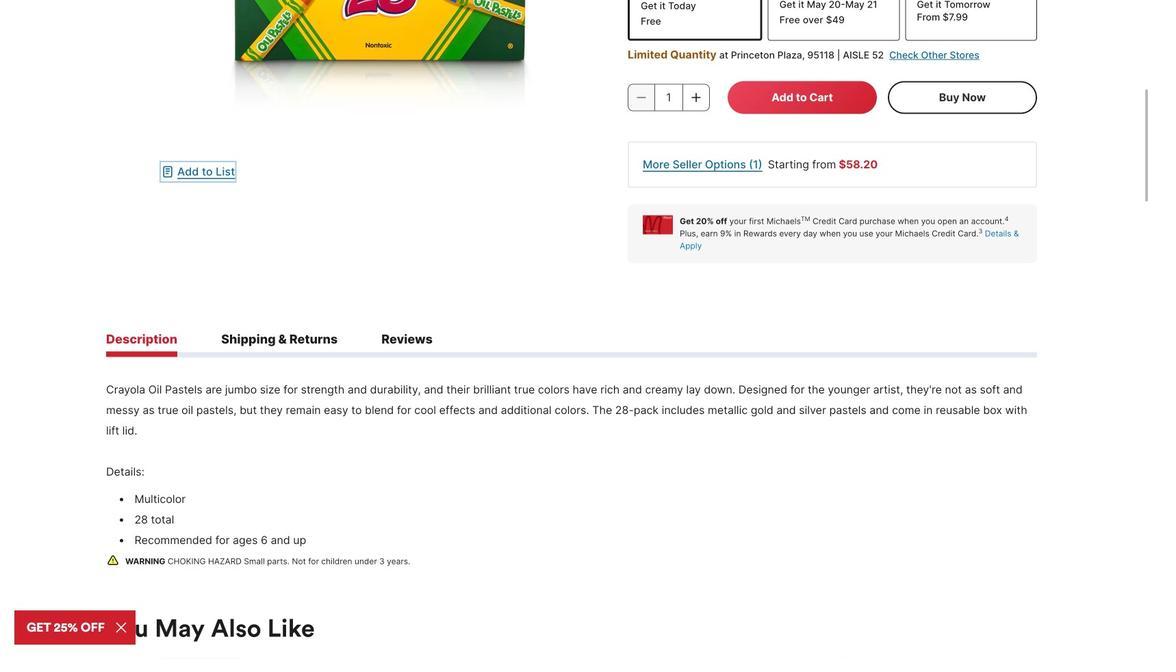 Task type: locate. For each thing, give the bounding box(es) containing it.
tab list
[[106, 332, 1037, 358]]

tabler image
[[161, 165, 175, 179]]

crayola&#xae; colored oil pastels set, 28ct. image
[[161, 0, 601, 146]]

plcc card logo image
[[643, 215, 673, 234]]

button to increment counter for number stepper image
[[690, 91, 703, 104]]



Task type: vqa. For each thing, say whether or not it's contained in the screenshot.
Search Input Field
no



Task type: describe. For each thing, give the bounding box(es) containing it.
Number Stepper text field
[[656, 84, 682, 111]]



